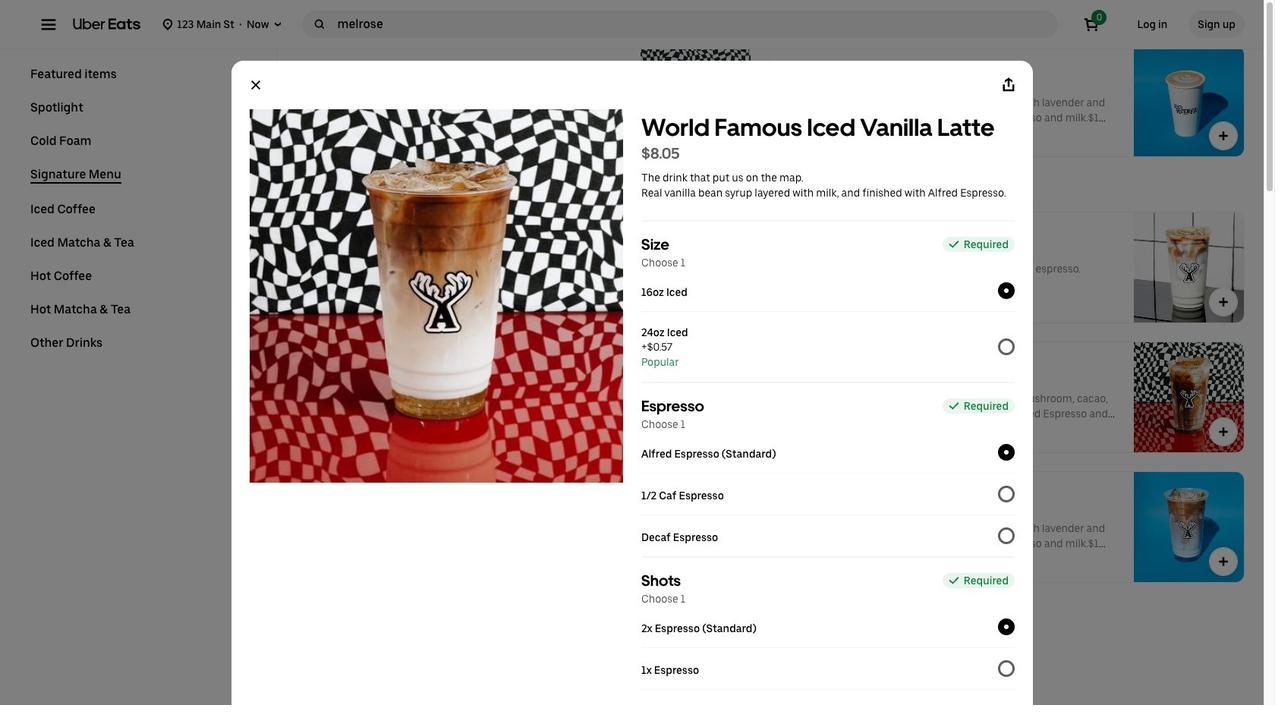 Task type: vqa. For each thing, say whether or not it's contained in the screenshot.
iced o.g. chagaccino image to the bottom
yes



Task type: describe. For each thing, give the bounding box(es) containing it.
quick add image for the hot lavender latte image
[[1216, 128, 1231, 143]]

iced mocha image
[[641, 472, 751, 582]]

iced americano image
[[641, 342, 751, 452]]

2 deliver to image from the left
[[272, 18, 284, 30]]

sugar free world famous iced vanilla latte image
[[641, 602, 751, 705]]

world famous iced vanilla latte image
[[641, 213, 751, 323]]

quick add image for iced latte image
[[1216, 295, 1231, 310]]

quick add image for hot matcha lavender latte image
[[723, 0, 738, 14]]

quick add image for sugar free world famous iced vanilla latte image
[[723, 684, 738, 699]]

iced latte image
[[1134, 213, 1244, 323]]

hot o.g. chagaccino image
[[1134, 0, 1244, 27]]

hot lavender latte image
[[1134, 46, 1244, 156]]



Task type: locate. For each thing, give the bounding box(es) containing it.
main navigation menu image
[[41, 17, 56, 32]]

quick add image for hot o.g. chagaccino image
[[1216, 0, 1231, 14]]

0 vertical spatial iced o.g. chagaccino image
[[641, 46, 751, 156]]

close image
[[249, 79, 261, 91]]

1 horizontal spatial iced o.g. chagaccino image
[[1134, 342, 1244, 452]]

quick add image for the bottom iced o.g. chagaccino image
[[1216, 424, 1231, 439]]

quick add image for iced mocha image
[[723, 554, 738, 569]]

deliver to image
[[162, 18, 174, 30], [272, 18, 284, 30]]

dialog dialog
[[231, 61, 1033, 705]]

1 deliver to image from the left
[[162, 18, 174, 30]]

quick add image for the top iced o.g. chagaccino image
[[723, 128, 738, 143]]

quick add image for iced lavender latte image
[[1216, 554, 1231, 569]]

0 horizontal spatial iced o.g. chagaccino image
[[641, 46, 751, 156]]

hot matcha lavender latte image
[[641, 0, 751, 27]]

uber eats home image
[[73, 18, 141, 30]]

iced o.g. chagaccino image
[[641, 46, 751, 156], [1134, 342, 1244, 452]]

1 vertical spatial iced o.g. chagaccino image
[[1134, 342, 1244, 452]]

navigation
[[30, 67, 240, 369]]

0 horizontal spatial deliver to image
[[162, 18, 174, 30]]

1 horizontal spatial deliver to image
[[272, 18, 284, 30]]

quick add image
[[723, 0, 738, 14], [1216, 0, 1231, 14], [723, 128, 738, 143], [1216, 424, 1231, 439], [723, 684, 738, 699]]

quick add image
[[1216, 128, 1231, 143], [1216, 295, 1231, 310], [723, 554, 738, 569], [1216, 554, 1231, 569]]

iced lavender latte image
[[1134, 472, 1244, 582]]



